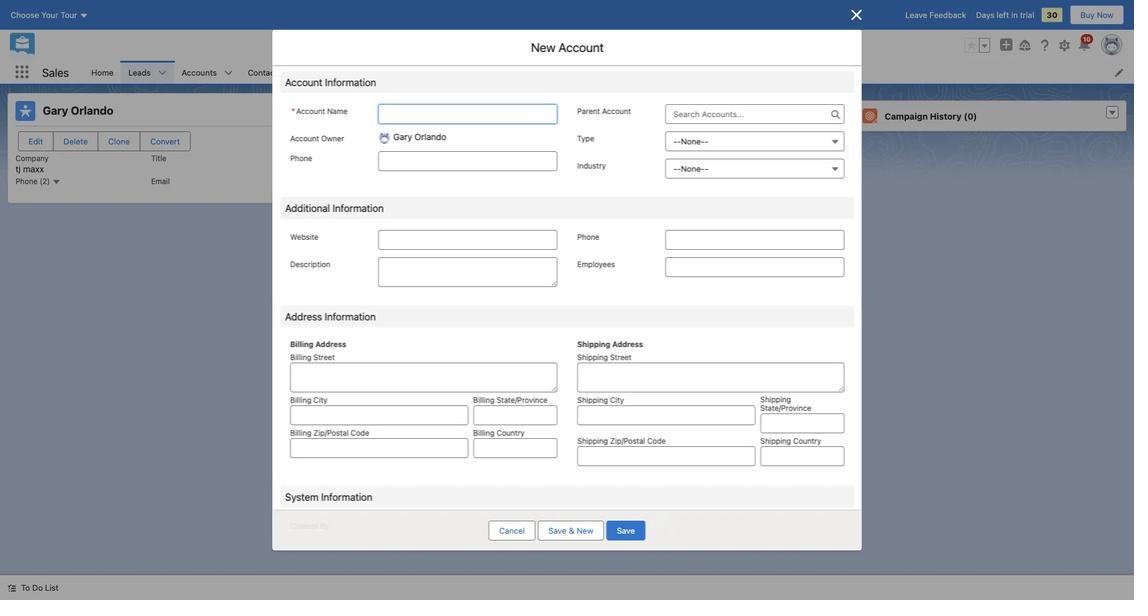 Task type: vqa. For each thing, say whether or not it's contained in the screenshot.
Choose Your Tour
no



Task type: locate. For each thing, give the bounding box(es) containing it.
1 street from the left
[[313, 353, 335, 362]]

1 vertical spatial phone
[[577, 233, 599, 241]]

state/province up billing state/province text box
[[496, 396, 548, 404]]

status inside mark status as complete button
[[755, 134, 779, 143]]

filters: all time • all activities • all types
[[662, 224, 812, 233]]

billing down billing address
[[290, 353, 311, 362]]

0 vertical spatial phone
[[290, 154, 312, 163]]

new
[[531, 40, 555, 55], [577, 526, 594, 536]]

text default image
[[1108, 109, 1117, 117], [7, 584, 16, 593]]

0 horizontal spatial code
[[351, 429, 369, 437]]

leads list item
[[121, 61, 174, 84]]

to do list button
[[0, 576, 66, 600]]

maxx
[[23, 164, 44, 174]]

billing for billing street
[[290, 353, 311, 362]]

1 horizontal spatial a
[[618, 303, 623, 312]]

Phone text field
[[378, 151, 557, 171], [665, 230, 845, 250]]

accounts link
[[174, 61, 224, 84]]

refresh • expand all • view all
[[722, 247, 838, 256]]

status down name
[[323, 134, 349, 143]]

billing up billing state/province text box
[[473, 396, 494, 404]]

all right expand
[[790, 247, 799, 256]]

Billing State/Province text field
[[473, 406, 557, 426]]

2 none- from the top
[[681, 164, 705, 173]]

Type button
[[665, 132, 845, 151]]

city
[[313, 396, 327, 404], [610, 396, 624, 404]]

street down shipping address
[[610, 353, 631, 362]]

1 horizontal spatial save
[[617, 526, 635, 536]]

2 save from the left
[[617, 526, 635, 536]]

information
[[325, 76, 376, 88], [332, 202, 384, 214], [324, 311, 376, 323], [321, 491, 372, 503]]

none-
[[681, 137, 705, 146], [681, 164, 705, 173]]

address up billing street
[[315, 340, 346, 349]]

as left done
[[618, 336, 627, 345]]

city for shipping city
[[610, 396, 624, 404]]

1 horizontal spatial status
[[755, 134, 779, 143]]

delete button
[[53, 132, 98, 151]]

0 vertical spatial &
[[358, 270, 364, 279]]

0 horizontal spatial save
[[549, 526, 567, 536]]

1 horizontal spatial new
[[577, 526, 594, 536]]

* account name
[[291, 107, 347, 115]]

additional
[[285, 202, 330, 214]]

0 horizontal spatial country
[[496, 429, 525, 437]]

0 vertical spatial phone text field
[[378, 151, 557, 171]]

shipping down shipping city
[[577, 437, 608, 445]]

1 horizontal spatial phone text field
[[665, 230, 845, 250]]

account owner
[[290, 134, 344, 143]]

0 horizontal spatial as
[[618, 336, 627, 345]]

code up billing zip/postal code text field
[[351, 429, 369, 437]]

all
[[690, 224, 699, 233], [726, 224, 735, 233], [779, 224, 789, 233], [790, 247, 799, 256], [829, 247, 838, 256]]

dashboards link
[[504, 61, 564, 84]]

log a call
[[328, 203, 365, 212]]

reports
[[588, 68, 617, 77]]

account up reports
[[558, 40, 604, 55]]

shipping for shipping city
[[577, 396, 608, 404]]

billing down billing city
[[290, 429, 311, 437]]

log a call button
[[298, 198, 376, 218]]

account
[[558, 40, 604, 55], [285, 76, 322, 88], [296, 107, 325, 115], [602, 107, 631, 115], [290, 134, 319, 143]]

0 horizontal spatial city
[[313, 396, 327, 404]]

save & new
[[549, 526, 594, 536]]

0 horizontal spatial new
[[531, 40, 555, 55]]

billing address
[[290, 340, 346, 349]]

billing up the billing zip/postal code
[[290, 396, 311, 404]]

1 horizontal spatial country
[[793, 437, 821, 445]]

save for save & new
[[549, 526, 567, 536]]

a left task,
[[618, 303, 623, 312]]

0 horizontal spatial by
[[320, 522, 329, 530]]

address for billing
[[315, 340, 346, 349]]

city for billing city
[[313, 396, 327, 404]]

refresh
[[722, 247, 751, 256]]

account right parent
[[602, 107, 631, 115]]

shipping up shipping state/province text field
[[760, 395, 791, 404]]

1 horizontal spatial state/province
[[760, 404, 811, 412]]

1 save from the left
[[549, 526, 567, 536]]

0 horizontal spatial status
[[323, 134, 349, 143]]

expand all button
[[759, 241, 800, 261]]

Billing Country text field
[[473, 439, 557, 458]]

Industry button
[[665, 159, 845, 179]]

1 horizontal spatial by
[[627, 522, 636, 530]]

1 city from the left
[[313, 396, 327, 404]]

1 vertical spatial text default image
[[7, 584, 16, 593]]

address up shipping street
[[612, 340, 643, 349]]

0 horizontal spatial street
[[313, 353, 335, 362]]

last modified by
[[577, 522, 636, 530]]

country up shipping country text field
[[793, 437, 821, 445]]

marked
[[588, 336, 616, 345]]

by
[[320, 522, 329, 530], [627, 522, 636, 530]]

1 horizontal spatial street
[[610, 353, 631, 362]]

edit button
[[18, 132, 54, 151]]

shipping down marked
[[577, 353, 608, 362]]

1 horizontal spatial &
[[569, 526, 575, 536]]

none- inside type --none--
[[681, 137, 705, 146]]

buy
[[1081, 10, 1095, 20]]

save right last
[[617, 526, 635, 536]]

new up dashboards 'list item'
[[531, 40, 555, 55]]

filters:
[[662, 224, 688, 233]]

0 horizontal spatial &
[[358, 270, 364, 279]]

expand
[[760, 247, 788, 256]]

zip/postal up shipping zip/postal code text field
[[610, 437, 645, 445]]

shipping country
[[760, 437, 821, 445]]

save
[[549, 526, 567, 536], [617, 526, 635, 536]]

Employees text field
[[665, 257, 845, 277]]

convert
[[150, 137, 180, 146]]

upcoming & overdue
[[315, 270, 400, 279]]

campaign
[[885, 111, 928, 121]]

Shipping Street text field
[[577, 363, 845, 393]]

do
[[32, 583, 43, 593]]

none- down type --none--
[[681, 164, 705, 173]]

save left last
[[549, 526, 567, 536]]

1 vertical spatial phone text field
[[665, 230, 845, 250]]

1 horizontal spatial as
[[782, 134, 790, 143]]

path options list box
[[323, 99, 839, 118]]

owner
[[321, 134, 344, 143]]

country up "billing country" text field
[[496, 429, 525, 437]]

lead image
[[16, 101, 35, 121]]

0 vertical spatial none-
[[681, 137, 705, 146]]

Parent Account text field
[[665, 104, 845, 124]]

& inside dropdown button
[[358, 270, 364, 279]]

opportunities
[[313, 68, 364, 77]]

shipping up shipping country text field
[[760, 437, 791, 445]]

city up the billing zip/postal code
[[313, 396, 327, 404]]

upcoming
[[315, 270, 356, 279]]

1 horizontal spatial city
[[610, 396, 624, 404]]

shipping state/province
[[760, 395, 811, 412]]

1 horizontal spatial and
[[645, 303, 659, 312]]

call
[[351, 203, 365, 212]]

billing for billing address
[[290, 340, 313, 349]]

information for additional information
[[332, 202, 384, 214]]

shipping up shipping street
[[577, 340, 610, 349]]

billing for billing city
[[290, 396, 311, 404]]

0 horizontal spatial zip/postal
[[313, 429, 348, 437]]

to
[[21, 583, 30, 593]]

1 vertical spatial and
[[550, 336, 564, 345]]

by right modified
[[627, 522, 636, 530]]

& left last
[[569, 526, 575, 536]]

as left complete
[[782, 134, 790, 143]]

none- for industry --none--
[[681, 164, 705, 173]]

clone button
[[98, 132, 140, 151]]

list
[[84, 61, 1135, 84]]

group
[[965, 38, 991, 53]]

tasks
[[566, 336, 586, 345]]

an
[[539, 303, 549, 312]]

opportunities list item
[[305, 61, 388, 84]]

street down billing address
[[313, 353, 335, 362]]

show
[[650, 336, 670, 345]]

street for shipping street
[[610, 353, 631, 362]]

and right task,
[[645, 303, 659, 312]]

1 vertical spatial &
[[569, 526, 575, 536]]

none- inside industry --none--
[[681, 164, 705, 173]]

and left the tasks
[[550, 336, 564, 345]]

shipping for shipping street
[[577, 353, 608, 362]]

view all link
[[808, 241, 839, 261]]

accounts
[[182, 68, 217, 77]]

account for parent account
[[602, 107, 631, 115]]

1 vertical spatial none-
[[681, 164, 705, 173]]

phone down account owner
[[290, 154, 312, 163]]

left
[[997, 10, 1009, 20]]

leads link
[[121, 61, 158, 84]]

shipping for shipping country
[[760, 437, 791, 445]]

dashboards
[[512, 68, 557, 77]]

0 horizontal spatial a
[[344, 203, 349, 212]]

0 horizontal spatial state/province
[[496, 396, 548, 404]]

parent
[[577, 107, 600, 115]]

status right the 'mark'
[[755, 134, 779, 143]]

home
[[91, 68, 114, 77]]

none- left the 'mark'
[[681, 137, 705, 146]]

all right view
[[829, 247, 838, 256]]

code
[[351, 429, 369, 437], [647, 437, 666, 445]]

code up shipping zip/postal code text field
[[647, 437, 666, 445]]

cancel
[[499, 526, 525, 536]]

and
[[645, 303, 659, 312], [550, 336, 564, 345]]

1 horizontal spatial zip/postal
[[610, 437, 645, 445]]

phone up employees
[[577, 233, 599, 241]]

phone
[[290, 154, 312, 163], [577, 233, 599, 241]]

new left modified
[[577, 526, 594, 536]]

Description text field
[[378, 257, 557, 287]]

& inside button
[[569, 526, 575, 536]]

(0)
[[964, 111, 977, 121]]

gary
[[43, 104, 68, 117]]

none- for type --none--
[[681, 137, 705, 146]]

1 horizontal spatial phone
[[577, 233, 599, 241]]

days
[[976, 10, 995, 20]]

zip/postal down billing city
[[313, 429, 348, 437]]

billing up "billing country" text field
[[473, 429, 494, 437]]

all left time
[[690, 224, 699, 233]]

by right the created
[[320, 522, 329, 530]]

employees
[[577, 260, 615, 269]]

trial
[[1020, 10, 1035, 20]]

city up shipping zip/postal code
[[610, 396, 624, 404]]

1 vertical spatial a
[[618, 303, 623, 312]]

0 vertical spatial and
[[645, 303, 659, 312]]

1 horizontal spatial code
[[647, 437, 666, 445]]

1 horizontal spatial text default image
[[1108, 109, 1117, 117]]

0 vertical spatial a
[[344, 203, 349, 212]]

0 vertical spatial as
[[782, 134, 790, 143]]

contacts list item
[[240, 61, 305, 84]]

additional information
[[285, 202, 384, 214]]

1 none- from the top
[[681, 137, 705, 146]]

nurturing
[[354, 134, 393, 143]]

save button
[[607, 521, 646, 541]]

account right *
[[296, 107, 325, 115]]

title
[[151, 154, 166, 163]]

2 status from the left
[[755, 134, 779, 143]]

None text field
[[378, 104, 557, 124]]

0 horizontal spatial phone
[[290, 154, 312, 163]]

state/province up shipping state/province text field
[[760, 404, 811, 412]]

shipping down shipping street
[[577, 396, 608, 404]]

code for billing zip/postal code
[[351, 429, 369, 437]]

2 street from the left
[[610, 353, 631, 362]]

as inside button
[[782, 134, 790, 143]]

2 city from the left
[[610, 396, 624, 404]]

0 vertical spatial text default image
[[1108, 109, 1117, 117]]

mark status as complete
[[734, 134, 829, 143]]

billing up billing street
[[290, 340, 313, 349]]

country for billing country
[[496, 429, 525, 437]]

a right log on the left of the page
[[344, 203, 349, 212]]

& left overdue
[[358, 270, 364, 279]]

shipping for shipping address
[[577, 340, 610, 349]]

overdue
[[366, 270, 400, 279]]

sending
[[507, 303, 537, 312]]

shipping inside shipping state/province
[[760, 395, 791, 404]]

1 vertical spatial new
[[577, 526, 594, 536]]

as
[[782, 134, 790, 143], [618, 336, 627, 345]]

past
[[494, 336, 511, 345]]

billing for billing state/province
[[473, 396, 494, 404]]

2 by from the left
[[627, 522, 636, 530]]

started
[[467, 303, 494, 312]]

information for system information
[[321, 491, 372, 503]]

0 horizontal spatial text default image
[[7, 584, 16, 593]]

opportunities link
[[305, 61, 372, 84]]

zip/postal for billing
[[313, 429, 348, 437]]



Task type: describe. For each thing, give the bounding box(es) containing it.
a inside button
[[344, 203, 349, 212]]

billing for billing zip/postal code
[[290, 429, 311, 437]]

meetings
[[513, 336, 548, 345]]

leave
[[906, 10, 928, 20]]

account for new account
[[558, 40, 604, 55]]

all left types on the top
[[779, 224, 789, 233]]

new account
[[531, 40, 604, 55]]

refresh button
[[721, 241, 751, 261]]

scheduling
[[575, 303, 616, 312]]

last
[[577, 522, 592, 530]]

activities
[[738, 224, 771, 233]]

get started by sending an email, scheduling a task, and more.
[[452, 303, 683, 312]]

feedback
[[930, 10, 967, 20]]

created
[[290, 522, 318, 530]]

street for billing street
[[313, 353, 335, 362]]

mark
[[734, 134, 753, 143]]

clone
[[108, 137, 130, 146]]

country for shipping country
[[793, 437, 821, 445]]

task,
[[625, 303, 643, 312]]

Shipping City text field
[[577, 406, 755, 426]]

edit
[[29, 137, 43, 146]]

no past activity. past meetings and tasks marked as done show up here.
[[432, 336, 703, 345]]

status nurturing
[[323, 134, 393, 143]]

more.
[[661, 303, 683, 312]]

contacts
[[248, 68, 282, 77]]

contacts link
[[240, 61, 289, 84]]

industry --none--
[[577, 161, 708, 173]]

Shipping Zip/Postal Code text field
[[577, 447, 755, 466]]

company
[[16, 154, 49, 163]]

home link
[[84, 61, 121, 84]]

shipping zip/postal code
[[577, 437, 666, 445]]

list
[[45, 583, 59, 593]]

mark status as complete button
[[710, 128, 839, 148]]

& for overdue
[[358, 270, 364, 279]]

log
[[328, 203, 342, 212]]

cancel button
[[489, 521, 536, 541]]

zip/postal for shipping
[[610, 437, 645, 445]]

• left view
[[802, 247, 806, 256]]

type
[[577, 134, 594, 143]]

billing zip/postal code
[[290, 429, 369, 437]]

past
[[445, 336, 461, 345]]

description
[[290, 260, 330, 269]]

convert button
[[140, 132, 191, 151]]

types
[[791, 224, 812, 233]]

Billing Street text field
[[290, 363, 557, 393]]

up
[[672, 336, 681, 345]]

address information
[[285, 311, 376, 323]]

billing city
[[290, 396, 327, 404]]

calendar link
[[388, 61, 436, 84]]

• right the activities
[[773, 224, 777, 233]]

dashboards list item
[[504, 61, 580, 84]]

address up billing address
[[285, 311, 322, 323]]

1 by from the left
[[320, 522, 329, 530]]

address for shipping
[[612, 340, 643, 349]]

all right time
[[726, 224, 735, 233]]

Shipping State/Province text field
[[760, 414, 845, 434]]

code for shipping zip/postal code
[[647, 437, 666, 445]]

activity.
[[463, 336, 492, 345]]

billing for billing country
[[473, 429, 494, 437]]

email
[[151, 177, 170, 185]]

Website text field
[[378, 230, 557, 250]]

modified
[[594, 522, 625, 530]]

done
[[629, 336, 648, 345]]

0 horizontal spatial and
[[550, 336, 564, 345]]

system information
[[285, 491, 372, 503]]

accounts list item
[[174, 61, 240, 84]]

by
[[496, 303, 505, 312]]

shipping street
[[577, 353, 631, 362]]

text default image inside to do list button
[[7, 584, 16, 593]]

gary orlando
[[43, 104, 113, 117]]

view
[[809, 247, 827, 256]]

billing country
[[473, 429, 525, 437]]

system
[[285, 491, 318, 503]]

state/province for billing
[[496, 396, 548, 404]]

leave feedback link
[[906, 10, 967, 20]]

shipping for shipping zip/postal code
[[577, 437, 608, 445]]

campaign history (0)
[[885, 111, 977, 121]]

reports link
[[580, 61, 624, 84]]

Billing Zip/Postal Code text field
[[290, 439, 468, 458]]

tj
[[16, 164, 21, 174]]

save for save
[[617, 526, 635, 536]]

website
[[290, 233, 318, 241]]

1 status from the left
[[323, 134, 349, 143]]

save & new button
[[538, 521, 604, 541]]

time
[[701, 224, 718, 233]]

account up *
[[285, 76, 322, 88]]

calendar list item
[[388, 61, 453, 84]]

account left owner at the left
[[290, 134, 319, 143]]

shipping for shipping state/province
[[760, 395, 791, 404]]

now
[[1097, 10, 1114, 20]]

& for new
[[569, 526, 575, 536]]

1 vertical spatial as
[[618, 336, 627, 345]]

information for account information
[[325, 76, 376, 88]]

to do list
[[21, 583, 59, 593]]

state/province for shipping
[[760, 404, 811, 412]]

billing state/province
[[473, 396, 548, 404]]

new inside button
[[577, 526, 594, 536]]

• up the "employees" "text box"
[[753, 247, 757, 256]]

quotes link
[[641, 61, 683, 84]]

days left in trial
[[976, 10, 1035, 20]]

Billing City text field
[[290, 406, 468, 426]]

history
[[930, 111, 962, 121]]

quotes list item
[[641, 61, 699, 84]]

forecasts link
[[453, 61, 504, 84]]

buy now button
[[1070, 5, 1125, 25]]

inverse image
[[849, 7, 864, 22]]

account information
[[285, 76, 376, 88]]

• right time
[[720, 224, 724, 233]]

sales
[[42, 66, 69, 79]]

information for address information
[[324, 311, 376, 323]]

upcoming & overdue button
[[296, 264, 838, 284]]

orlando
[[71, 104, 113, 117]]

account for * account name
[[296, 107, 325, 115]]

0 horizontal spatial phone text field
[[378, 151, 557, 171]]

shipping city
[[577, 396, 624, 404]]

name
[[327, 107, 347, 115]]

0 vertical spatial new
[[531, 40, 555, 55]]

Shipping Country text field
[[760, 447, 845, 466]]

list containing home
[[84, 61, 1135, 84]]

reports list item
[[580, 61, 641, 84]]



